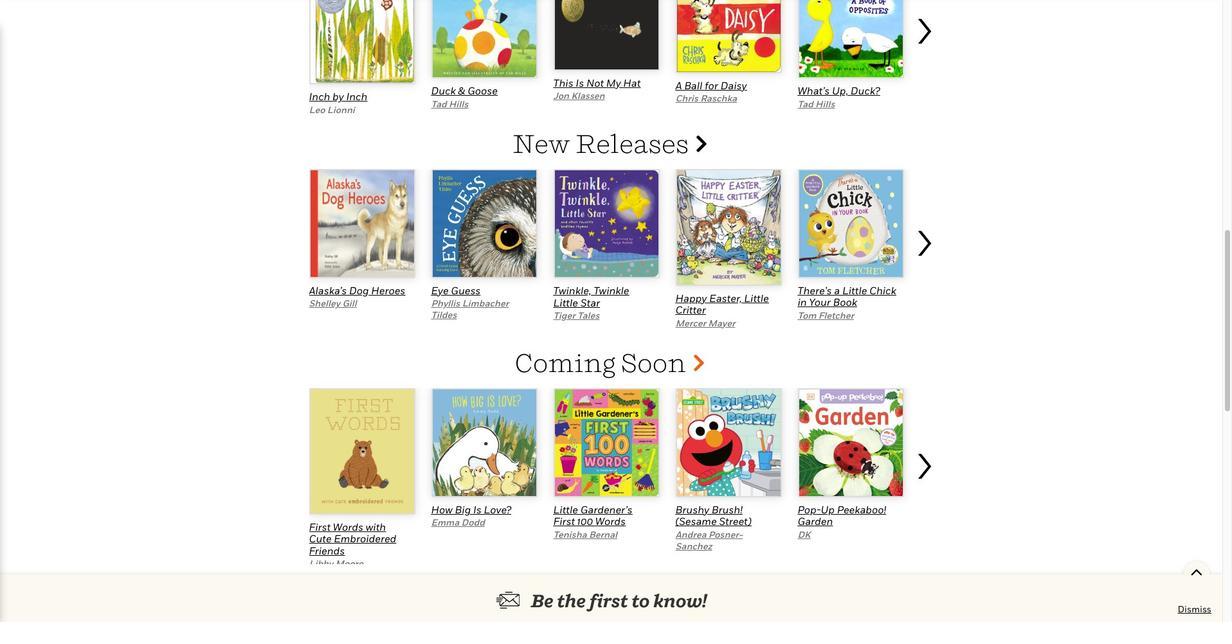 Task type: locate. For each thing, give the bounding box(es) containing it.
2 hills from the left
[[816, 98, 835, 109]]

1 › link from the top
[[914, 200, 940, 333]]

andrea posner- sanchez link
[[676, 529, 743, 552]]

coming
[[515, 347, 616, 378]]

more
[[507, 582, 577, 613]]

little for twinkle
[[554, 296, 578, 309]]

hills inside what's up, duck? tad hills
[[816, 98, 835, 109]]

little inside 'twinkle, twinkle little star tiger tales'
[[554, 296, 578, 309]]

this is not my hat link
[[554, 76, 641, 89]]

little up tenisha
[[554, 504, 578, 517]]

up
[[821, 504, 835, 517]]

little up tiger
[[554, 296, 578, 309]]

words
[[596, 515, 626, 528], [333, 521, 364, 534]]

in
[[798, 296, 807, 309]]

lionni
[[327, 104, 355, 115]]

hills down what's
[[816, 98, 835, 109]]

0 vertical spatial › link
[[914, 200, 940, 333]]

to right "be"
[[582, 582, 608, 613]]

1 horizontal spatial first
[[554, 515, 575, 528]]

eye guess phyllis limbacher tildes
[[431, 284, 509, 321]]

hat
[[624, 76, 641, 89]]

0 horizontal spatial inch
[[309, 90, 330, 103]]

inch
[[309, 90, 330, 103], [346, 90, 368, 103]]

1 tad from the left
[[431, 98, 447, 109]]

1 horizontal spatial words
[[596, 515, 626, 528]]

critter
[[676, 304, 706, 317]]

alaska's dog heroes image
[[309, 169, 415, 278]]

1 vertical spatial is
[[473, 504, 482, 517]]

0 vertical spatial ›
[[914, 206, 935, 267]]

2 › link from the top
[[914, 423, 940, 565]]

2 inch from the left
[[346, 90, 368, 103]]

what's up, duck? image
[[798, 0, 904, 79]]

a ball for daisy image
[[676, 0, 782, 73]]

tad down duck
[[431, 98, 447, 109]]

tad down what's
[[798, 98, 814, 109]]

inch by inch link
[[309, 90, 368, 103]]

the
[[557, 591, 586, 612]]

leo
[[309, 104, 325, 115]]

1 horizontal spatial tad
[[798, 98, 814, 109]]

words left with on the left of page
[[333, 521, 364, 534]]

tad inside what's up, duck? tad hills
[[798, 98, 814, 109]]

fletcher
[[819, 310, 854, 321]]

easter,
[[710, 292, 742, 305]]

is inside how big is love? emma dodd
[[473, 504, 482, 517]]

little right easter,
[[744, 292, 769, 305]]

1 horizontal spatial is
[[576, 76, 584, 89]]

a
[[835, 284, 840, 297]]

tad for what's up, duck?
[[798, 98, 814, 109]]

not
[[587, 76, 604, 89]]

what's up, duck? link
[[798, 85, 880, 97]]

(sesame
[[676, 515, 717, 528]]

new releases link
[[513, 128, 707, 159]]

brushy
[[676, 504, 710, 517]]

gill
[[342, 298, 357, 309]]

tad hills link
[[431, 98, 469, 109], [798, 98, 835, 109]]

more to explore
[[507, 582, 716, 613]]

0 horizontal spatial tad hills link
[[431, 98, 469, 109]]

hills inside duck & goose tad hills
[[449, 98, 469, 109]]

tom
[[798, 310, 817, 321]]

dog
[[349, 284, 369, 297]]

how big is love? emma dodd
[[431, 504, 511, 528]]

my
[[606, 76, 621, 89]]

› for new releases
[[914, 206, 935, 267]]

emma dodd link
[[431, 517, 485, 528]]

2 › from the top
[[914, 429, 935, 491]]

shelley
[[309, 298, 340, 309]]

little inside the happy easter, little critter mercer mayer
[[744, 292, 769, 305]]

to
[[582, 582, 608, 613], [632, 591, 650, 612]]

new
[[513, 128, 571, 159]]

duck & goose link
[[431, 85, 498, 97]]

2 tad hills link from the left
[[798, 98, 835, 109]]

0 horizontal spatial words
[[333, 521, 364, 534]]

0 horizontal spatial is
[[473, 504, 482, 517]]

inch up leo
[[309, 90, 330, 103]]

tad hills link down what's
[[798, 98, 835, 109]]

to right first
[[632, 591, 650, 612]]

1 › from the top
[[914, 206, 935, 267]]

tenisha
[[554, 529, 587, 540]]

first up tenisha
[[554, 515, 575, 528]]

peekaboo!
[[837, 504, 887, 517]]

is up dodd
[[473, 504, 482, 517]]

1 vertical spatial ›
[[914, 429, 935, 491]]

klassen
[[571, 90, 605, 101]]

1 inch from the left
[[309, 90, 330, 103]]

is up jon klassen link
[[576, 76, 584, 89]]

brushy brush! (sesame street) link
[[676, 504, 752, 528]]

› link for coming soon
[[914, 423, 940, 565]]

garden
[[798, 515, 833, 528]]

gardener's
[[581, 504, 633, 517]]

how big is love? link
[[431, 504, 511, 517]]

words up bernal
[[596, 515, 626, 528]]

little inside there's a little chick in your book tom fletcher
[[843, 284, 867, 297]]

coming soon link
[[515, 347, 705, 378]]

first inside first words with cute embroidered friends libby moore
[[309, 521, 331, 534]]

a ball for daisy chris raschka
[[676, 79, 747, 104]]

1 tad hills link from the left
[[431, 98, 469, 109]]

pop-up peekaboo! garden image
[[798, 388, 904, 498]]

little right a
[[843, 284, 867, 297]]

mercer
[[676, 318, 706, 328]]

tiger tales link
[[554, 310, 600, 321]]

0 vertical spatial is
[[576, 76, 584, 89]]

little for easter,
[[744, 292, 769, 305]]

duck?
[[851, 85, 880, 97]]

there's a little chick in your book tom fletcher
[[798, 284, 897, 321]]

dismiss link
[[1178, 603, 1212, 616]]

1 horizontal spatial tad hills link
[[798, 98, 835, 109]]

2 tad from the left
[[798, 98, 814, 109]]

little gardener's first 100 words tenisha bernal
[[554, 504, 633, 540]]

hills for duck
[[449, 98, 469, 109]]

first words with cute embroidered friends libby moore
[[309, 521, 396, 569]]

by
[[333, 90, 344, 103]]

pop-
[[798, 504, 821, 517]]

1 horizontal spatial inch
[[346, 90, 368, 103]]

is inside this is not my hat jon klassen
[[576, 76, 584, 89]]

first up friends
[[309, 521, 331, 534]]

duck & goose tad hills
[[431, 85, 498, 109]]

› link for new releases
[[914, 200, 940, 333]]

0 horizontal spatial first
[[309, 521, 331, 534]]

tad hills link down duck
[[431, 98, 469, 109]]

tad hills link for what's
[[798, 98, 835, 109]]

0 horizontal spatial tad
[[431, 98, 447, 109]]

first
[[590, 591, 628, 612]]

happy easter, little critter image
[[676, 169, 782, 286]]

expand/collapse sign up banner image
[[1191, 562, 1203, 582]]

little inside "little gardener's first 100 words tenisha bernal"
[[554, 504, 578, 517]]

little
[[843, 284, 867, 297], [744, 292, 769, 305], [554, 296, 578, 309], [554, 504, 578, 517]]

1 hills from the left
[[449, 98, 469, 109]]

moore
[[335, 558, 363, 569]]

pop-up peekaboo! garden dk
[[798, 504, 887, 540]]

0 horizontal spatial hills
[[449, 98, 469, 109]]

1 vertical spatial › link
[[914, 423, 940, 565]]

tad inside duck & goose tad hills
[[431, 98, 447, 109]]

little gardener's first 100 words image
[[554, 388, 660, 498]]

1 horizontal spatial hills
[[816, 98, 835, 109]]

› link
[[914, 200, 940, 333], [914, 423, 940, 565]]

inch right by
[[346, 90, 368, 103]]

hills down &
[[449, 98, 469, 109]]

jon klassen link
[[554, 90, 605, 101]]

happy
[[676, 292, 707, 305]]

is
[[576, 76, 584, 89], [473, 504, 482, 517]]



Task type: describe. For each thing, give the bounding box(es) containing it.
brush!
[[712, 504, 743, 517]]

mayer
[[708, 318, 736, 328]]

› for coming soon
[[914, 429, 935, 491]]

daisy
[[721, 79, 747, 92]]

street)
[[719, 515, 752, 528]]

tildes
[[431, 310, 457, 321]]

first inside "little gardener's first 100 words tenisha bernal"
[[554, 515, 575, 528]]

alaska's
[[309, 284, 347, 297]]

jon
[[554, 90, 569, 101]]

100
[[578, 515, 593, 528]]

a
[[676, 79, 682, 92]]

coming soon
[[515, 347, 692, 378]]

this is not my hat image
[[554, 0, 660, 71]]

eye guess link
[[431, 284, 481, 297]]

chick
[[870, 284, 897, 297]]

goose
[[468, 85, 498, 97]]

leo lionni link
[[309, 104, 355, 115]]

chris raschka link
[[676, 93, 737, 104]]

1 horizontal spatial to
[[632, 591, 650, 612]]

tad for duck & goose
[[431, 98, 447, 109]]

ball
[[685, 79, 703, 92]]

phyllis limbacher tildes link
[[431, 298, 509, 321]]

a ball for daisy link
[[676, 79, 747, 92]]

dismiss
[[1178, 604, 1212, 615]]

guess
[[451, 284, 481, 297]]

twinkle
[[594, 284, 630, 297]]

first words with cute embroidered friends image
[[309, 388, 415, 515]]

words inside first words with cute embroidered friends libby moore
[[333, 521, 364, 534]]

know!
[[653, 591, 707, 612]]

first words with cute embroidered friends link
[[309, 521, 396, 558]]

up,
[[832, 85, 849, 97]]

raschka
[[701, 93, 737, 104]]

dk
[[798, 529, 811, 540]]

twinkle, twinkle little star link
[[554, 284, 630, 309]]

how
[[431, 504, 453, 517]]

alaska's dog heroes shelley gill
[[309, 284, 406, 309]]

this is not my hat jon klassen
[[554, 76, 641, 101]]

brushy brush! (sesame street) image
[[676, 388, 782, 498]]

dk link
[[798, 529, 811, 540]]

little for a
[[843, 284, 867, 297]]

&
[[458, 85, 465, 97]]

tiger
[[554, 310, 576, 321]]

soon
[[621, 347, 687, 378]]

duck
[[431, 85, 456, 97]]

there's a little chick in your book image
[[798, 169, 904, 278]]

duck & goose image
[[431, 0, 538, 79]]

tenisha bernal link
[[554, 529, 618, 540]]

libby
[[309, 558, 333, 569]]

tad hills link for duck
[[431, 98, 469, 109]]

for
[[705, 79, 718, 92]]

love?
[[484, 504, 511, 517]]

explore
[[613, 582, 716, 613]]

what's
[[798, 85, 830, 97]]

cute
[[309, 533, 332, 546]]

friends
[[309, 545, 345, 558]]

twinkle, twinkle little star image
[[554, 169, 660, 279]]

chris
[[676, 93, 699, 104]]

tales
[[578, 310, 600, 321]]

happy easter, little critter link
[[676, 292, 769, 317]]

your
[[810, 296, 831, 309]]

shelley gill link
[[309, 298, 357, 309]]

there's a little chick in your book link
[[798, 284, 897, 309]]

with
[[366, 521, 386, 534]]

embroidered
[[334, 533, 396, 546]]

hills for what's
[[816, 98, 835, 109]]

big
[[455, 504, 471, 517]]

inch by inch leo lionni
[[309, 90, 368, 115]]

twinkle,
[[554, 284, 592, 297]]

limbacher
[[462, 298, 509, 309]]

how big is love? image
[[431, 388, 538, 498]]

be
[[531, 591, 554, 612]]

new releases
[[513, 128, 694, 159]]

mercer mayer link
[[676, 318, 736, 328]]

eye guess image
[[431, 169, 538, 278]]

happy easter, little critter mercer mayer
[[676, 292, 769, 328]]

0 horizontal spatial to
[[582, 582, 608, 613]]

bernal
[[589, 529, 618, 540]]

twinkle, twinkle little star tiger tales
[[554, 284, 630, 321]]

words inside "little gardener's first 100 words tenisha bernal"
[[596, 515, 626, 528]]

alaska's dog heroes link
[[309, 284, 406, 297]]

what's up, duck? tad hills
[[798, 85, 880, 109]]

tom fletcher link
[[798, 310, 854, 321]]

eye
[[431, 284, 449, 297]]

star
[[581, 296, 600, 309]]

be the first to know!
[[531, 591, 707, 612]]

sanchez
[[676, 541, 712, 552]]

inch by inch image
[[309, 0, 415, 84]]

libby moore link
[[309, 558, 363, 569]]



Task type: vqa. For each thing, say whether or not it's contained in the screenshot.


